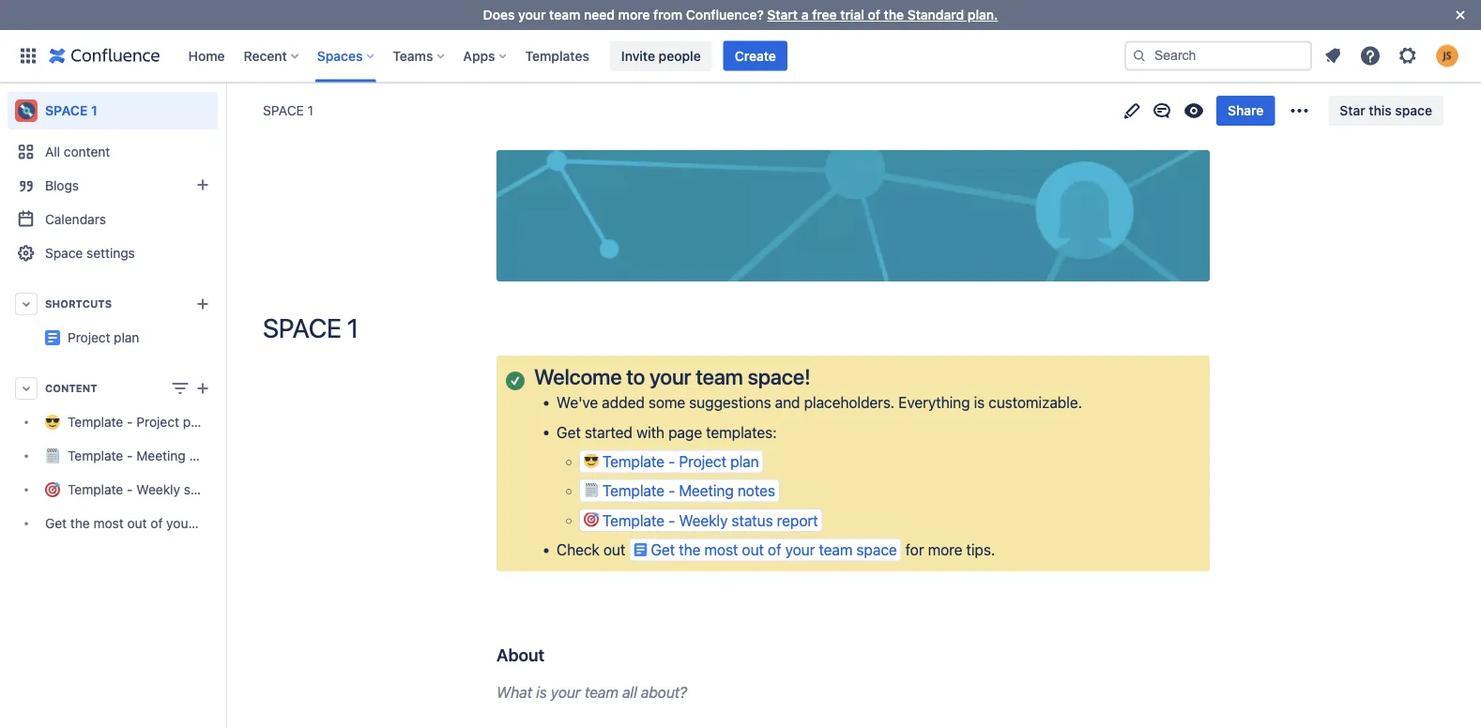 Task type: locate. For each thing, give the bounding box(es) containing it.
calendars
[[45, 212, 106, 227]]

the right trial
[[884, 7, 904, 23]]

1 horizontal spatial get the most out of your team space
[[651, 541, 897, 559]]

report
[[225, 482, 262, 498], [777, 512, 818, 530]]

more right 'for'
[[928, 541, 963, 559]]

report inside button
[[777, 512, 818, 530]]

1 horizontal spatial project plan
[[218, 323, 290, 338]]

- down get started with page templates:
[[669, 453, 675, 471]]

weekly inside button
[[679, 512, 728, 530]]

template - weekly status report
[[68, 482, 262, 498], [603, 512, 818, 530]]

is right what
[[536, 684, 547, 702]]

0 horizontal spatial of
[[151, 516, 163, 531]]

2 horizontal spatial of
[[868, 7, 881, 23]]

collapse sidebar image
[[205, 92, 246, 130]]

the for get the most out of your team space link
[[70, 516, 90, 531]]

status inside space element
[[184, 482, 221, 498]]

template for template - weekly status report button
[[603, 512, 665, 530]]

share
[[1228, 103, 1264, 118]]

most inside space element
[[93, 516, 124, 531]]

:sunglasses: image
[[584, 453, 599, 468]]

check out
[[557, 541, 629, 559]]

0 horizontal spatial template - project plan
[[68, 414, 209, 430]]

status up get the most out of your team space link
[[184, 482, 221, 498]]

your
[[518, 7, 546, 23], [650, 364, 691, 390], [166, 516, 193, 531], [785, 541, 815, 559], [551, 684, 581, 702]]

template - project plan image
[[45, 331, 60, 346]]

1 vertical spatial most
[[705, 541, 738, 559]]

all content link
[[8, 135, 218, 169]]

out down template - weekly status report button
[[742, 541, 764, 559]]

space
[[1396, 103, 1433, 118], [231, 516, 267, 531], [857, 541, 897, 559]]

free
[[812, 7, 837, 23]]

:check_mark: image
[[506, 372, 525, 390]]

template - project plan up 'template - meeting notes' link in the bottom left of the page
[[68, 414, 209, 430]]

is right everything
[[974, 394, 985, 412]]

notes up get the most out of your team space button
[[738, 482, 775, 500]]

get down template - weekly status report link
[[45, 516, 67, 531]]

weekly down template - meeting notes button
[[679, 512, 728, 530]]

notes
[[189, 448, 223, 464], [738, 482, 775, 500]]

project plan
[[218, 323, 290, 338], [68, 330, 139, 346]]

- for template - project plan button
[[669, 453, 675, 471]]

template - project plan inside button
[[603, 453, 759, 471]]

recent button
[[238, 41, 306, 71]]

0 horizontal spatial template - weekly status report
[[68, 482, 262, 498]]

0 horizontal spatial 1
[[91, 103, 97, 118]]

search image
[[1132, 48, 1147, 63]]

out inside space element
[[127, 516, 147, 531]]

0 horizontal spatial notes
[[189, 448, 223, 464]]

0 vertical spatial of
[[868, 7, 881, 23]]

template - project plan inside tree
[[68, 414, 209, 430]]

templates:
[[706, 423, 777, 441]]

0 vertical spatial get
[[557, 423, 581, 441]]

out down template - weekly status report link
[[127, 516, 147, 531]]

0 horizontal spatial get the most out of your team space
[[45, 516, 267, 531]]

1
[[91, 103, 97, 118], [308, 103, 314, 118], [347, 313, 359, 344]]

is
[[974, 394, 985, 412], [536, 684, 547, 702]]

0 horizontal spatial status
[[184, 482, 221, 498]]

1 horizontal spatial copy image
[[809, 365, 831, 388]]

invite people button
[[610, 41, 712, 71]]

meeting inside space element
[[136, 448, 186, 464]]

space 1 link up the 'all content' link
[[8, 92, 218, 130]]

home
[[188, 48, 225, 63]]

spaces
[[317, 48, 363, 63]]

meeting inside button
[[679, 482, 734, 500]]

close image
[[1450, 4, 1472, 26]]

1 horizontal spatial meeting
[[679, 482, 734, 500]]

weekly up get the most out of your team space link
[[136, 482, 180, 498]]

banner containing home
[[0, 30, 1482, 83]]

the inside button
[[679, 541, 701, 559]]

get the most out of your team space
[[45, 516, 267, 531], [651, 541, 897, 559]]

meeting up template - weekly status report link
[[136, 448, 186, 464]]

we've
[[557, 394, 598, 412]]

1 vertical spatial weekly
[[679, 512, 728, 530]]

check
[[557, 541, 600, 559]]

space settings link
[[8, 237, 218, 270]]

get inside get the most out of your team space button
[[651, 541, 675, 559]]

1 horizontal spatial report
[[777, 512, 818, 530]]

tree
[[8, 406, 267, 541]]

template right :notepad_spiral: icon
[[603, 482, 665, 500]]

2 vertical spatial space
[[857, 541, 897, 559]]

start
[[767, 7, 798, 23]]

0 vertical spatial most
[[93, 516, 124, 531]]

team left 'for'
[[819, 541, 853, 559]]

0 vertical spatial template - weekly status report
[[68, 482, 262, 498]]

your inside space element
[[166, 516, 193, 531]]

1 vertical spatial space
[[231, 516, 267, 531]]

0 horizontal spatial report
[[225, 482, 262, 498]]

1 vertical spatial report
[[777, 512, 818, 530]]

0 vertical spatial get the most out of your team space
[[45, 516, 267, 531]]

2 horizontal spatial space
[[1396, 103, 1433, 118]]

the inside space element
[[70, 516, 90, 531]]

we've added some suggestions and placeholders. everything is customizable.
[[557, 394, 1083, 412]]

0 horizontal spatial template - meeting notes
[[68, 448, 223, 464]]

space 1 inside space element
[[45, 103, 97, 118]]

template - meeting notes inside tree
[[68, 448, 223, 464]]

1 horizontal spatial weekly
[[679, 512, 728, 530]]

- down template - project plan button
[[669, 482, 675, 500]]

0 vertical spatial template - meeting notes
[[68, 448, 223, 464]]

banner
[[0, 30, 1482, 83]]

- down template - meeting notes button
[[669, 512, 675, 530]]

template - meeting notes button
[[579, 480, 780, 503]]

status up get the most out of your team space button
[[732, 512, 773, 530]]

get
[[557, 423, 581, 441], [45, 516, 67, 531], [651, 541, 675, 559]]

1 horizontal spatial of
[[768, 541, 782, 559]]

copy image up the what is your team all about?
[[543, 644, 565, 667]]

template down 'template - meeting notes' link in the bottom left of the page
[[68, 482, 123, 498]]

space element
[[0, 83, 290, 729]]

0 vertical spatial weekly
[[136, 482, 180, 498]]

people
[[659, 48, 701, 63]]

0 vertical spatial template - project plan
[[68, 414, 209, 430]]

1 horizontal spatial template - weekly status report
[[603, 512, 818, 530]]

some
[[649, 394, 686, 412]]

of for get the most out of your team space link
[[151, 516, 163, 531]]

the
[[884, 7, 904, 23], [70, 516, 90, 531], [679, 541, 701, 559]]

- inside button
[[669, 482, 675, 500]]

get the most out of your team space down template - weekly status report link
[[45, 516, 267, 531]]

:dart: image
[[584, 512, 599, 527]]

0 horizontal spatial get
[[45, 516, 67, 531]]

0 vertical spatial space
[[1396, 103, 1433, 118]]

1 horizontal spatial space 1 link
[[263, 101, 314, 120]]

template down 'with'
[[603, 453, 665, 471]]

space for get the most out of your team space link
[[231, 516, 267, 531]]

team down template - weekly status report link
[[197, 516, 227, 531]]

placeholders.
[[804, 394, 895, 412]]

all
[[623, 684, 637, 702]]

template - weekly status report inside button
[[603, 512, 818, 530]]

0 vertical spatial the
[[884, 7, 904, 23]]

more
[[618, 7, 650, 23], [928, 541, 963, 559]]

1 horizontal spatial template - project plan
[[603, 453, 759, 471]]

0 horizontal spatial space 1 link
[[8, 92, 218, 130]]

teams button
[[387, 41, 452, 71]]

0 horizontal spatial copy image
[[543, 644, 565, 667]]

1 vertical spatial meeting
[[679, 482, 734, 500]]

0 vertical spatial is
[[974, 394, 985, 412]]

notes inside button
[[738, 482, 775, 500]]

get inside get the most out of your team space link
[[45, 516, 67, 531]]

weekly for template - weekly status report link
[[136, 482, 180, 498]]

2 horizontal spatial the
[[884, 7, 904, 23]]

space 1 link down recent 'dropdown button'
[[263, 101, 314, 120]]

out left "get the most out of your team space" icon at the left of the page
[[604, 541, 626, 559]]

template up "get the most out of your team space" icon at the left of the page
[[603, 512, 665, 530]]

weekly inside space element
[[136, 482, 180, 498]]

template - meeting notes
[[68, 448, 223, 464], [603, 482, 775, 500]]

2 horizontal spatial get
[[651, 541, 675, 559]]

added
[[602, 394, 645, 412]]

the down template - weekly status report button
[[679, 541, 701, 559]]

project plan inside 'project plan' "link"
[[218, 323, 290, 338]]

project plan for 'project plan' "link" underneath the shortcuts dropdown button
[[68, 330, 139, 346]]

1 horizontal spatial template - meeting notes
[[603, 482, 775, 500]]

template down content dropdown button
[[68, 414, 123, 430]]

0 vertical spatial status
[[184, 482, 221, 498]]

copy image for welcome to your team space!
[[809, 365, 831, 388]]

most inside button
[[705, 541, 738, 559]]

1 vertical spatial is
[[536, 684, 547, 702]]

template down 'template - project plan' link
[[68, 448, 123, 464]]

- up template - weekly status report link
[[127, 448, 133, 464]]

most
[[93, 516, 124, 531], [705, 541, 738, 559]]

of right trial
[[868, 7, 881, 23]]

0 horizontal spatial out
[[127, 516, 147, 531]]

1 vertical spatial template - project plan
[[603, 453, 759, 471]]

1 inside space element
[[91, 103, 97, 118]]

copy image up the we've added some suggestions and placeholders. everything is customizable.
[[809, 365, 831, 388]]

welcome to your team space!
[[534, 364, 811, 390]]

get the most out of your team space inside button
[[651, 541, 897, 559]]

template inside button
[[603, 482, 665, 500]]

0 vertical spatial more
[[618, 7, 650, 23]]

to
[[627, 364, 645, 390]]

about
[[497, 645, 545, 666]]

2 vertical spatial get
[[651, 541, 675, 559]]

of
[[868, 7, 881, 23], [151, 516, 163, 531], [768, 541, 782, 559]]

for more tips.
[[902, 541, 995, 559]]

1 vertical spatial of
[[151, 516, 163, 531]]

template - meeting notes up template - weekly status report button
[[603, 482, 775, 500]]

tree inside space element
[[8, 406, 267, 541]]

project plan link
[[8, 321, 290, 355], [68, 330, 139, 346]]

space inside button
[[857, 541, 897, 559]]

-
[[127, 414, 133, 430], [127, 448, 133, 464], [669, 453, 675, 471], [127, 482, 133, 498], [669, 482, 675, 500], [669, 512, 675, 530]]

- for template - weekly status report link
[[127, 482, 133, 498]]

most for get the most out of your team space link
[[93, 516, 124, 531]]

space inside tree
[[231, 516, 267, 531]]

report for template - weekly status report button
[[777, 512, 818, 530]]

project
[[218, 323, 261, 338], [68, 330, 110, 346], [136, 414, 179, 430], [679, 453, 727, 471]]

1 horizontal spatial most
[[705, 541, 738, 559]]

templates link
[[520, 41, 595, 71]]

tree containing template - project plan
[[8, 406, 267, 541]]

team left "need"
[[549, 7, 581, 23]]

2 horizontal spatial out
[[742, 541, 764, 559]]

1 horizontal spatial the
[[679, 541, 701, 559]]

add shortcut image
[[192, 293, 214, 315]]

space 1
[[45, 103, 97, 118], [263, 103, 314, 118], [263, 313, 359, 344]]

1 vertical spatial get
[[45, 516, 67, 531]]

out inside button
[[742, 541, 764, 559]]

1 horizontal spatial notes
[[738, 482, 775, 500]]

get the most out of your team space for get the most out of your team space button
[[651, 541, 897, 559]]

of inside tree
[[151, 516, 163, 531]]

1 horizontal spatial is
[[974, 394, 985, 412]]

copy image
[[809, 365, 831, 388], [543, 644, 565, 667]]

report inside space element
[[225, 482, 262, 498]]

meeting
[[136, 448, 186, 464], [679, 482, 734, 500]]

0 horizontal spatial more
[[618, 7, 650, 23]]

1 vertical spatial get the most out of your team space
[[651, 541, 897, 559]]

:check_mark: image
[[506, 372, 525, 390]]

space
[[45, 103, 88, 118], [263, 103, 304, 118], [263, 313, 341, 344]]

template - meeting notes up template - weekly status report link
[[68, 448, 223, 464]]

project inside button
[[679, 453, 727, 471]]

confluence image
[[49, 45, 160, 67], [49, 45, 160, 67]]

0 horizontal spatial space
[[231, 516, 267, 531]]

0 vertical spatial notes
[[189, 448, 223, 464]]

template - weekly status report down template - meeting notes button
[[603, 512, 818, 530]]

meeting up template - weekly status report button
[[679, 482, 734, 500]]

0 horizontal spatial most
[[93, 516, 124, 531]]

the down template - weekly status report link
[[70, 516, 90, 531]]

space
[[45, 246, 83, 261]]

1 horizontal spatial status
[[732, 512, 773, 530]]

0 horizontal spatial is
[[536, 684, 547, 702]]

0 horizontal spatial project plan
[[68, 330, 139, 346]]

template - weekly status report button
[[579, 509, 823, 533]]

- up get the most out of your team space link
[[127, 482, 133, 498]]

get the most out of your team space down template - weekly status report button
[[651, 541, 897, 559]]

space 1 link
[[8, 92, 218, 130], [263, 101, 314, 120]]

get the most out of your team space inside space element
[[45, 516, 267, 531]]

1 vertical spatial the
[[70, 516, 90, 531]]

notification icon image
[[1322, 45, 1345, 67]]

1 vertical spatial copy image
[[543, 644, 565, 667]]

template - weekly status report for template - weekly status report button
[[603, 512, 818, 530]]

out
[[127, 516, 147, 531], [604, 541, 626, 559], [742, 541, 764, 559]]

most down template - weekly status report button
[[705, 541, 738, 559]]

Search field
[[1125, 41, 1313, 71]]

template - weekly status report inside tree
[[68, 482, 262, 498]]

template
[[68, 414, 123, 430], [68, 448, 123, 464], [603, 453, 665, 471], [68, 482, 123, 498], [603, 482, 665, 500], [603, 512, 665, 530]]

1 vertical spatial template - meeting notes
[[603, 482, 775, 500]]

0 vertical spatial report
[[225, 482, 262, 498]]

more left from
[[618, 7, 650, 23]]

of down template - weekly status report button
[[768, 541, 782, 559]]

status
[[184, 482, 221, 498], [732, 512, 773, 530]]

get right "get the most out of your team space" icon at the left of the page
[[651, 541, 675, 559]]

most down template - weekly status report link
[[93, 516, 124, 531]]

template - weekly status report up get the most out of your team space link
[[68, 482, 262, 498]]

notes for template - meeting notes button
[[738, 482, 775, 500]]

0 horizontal spatial meeting
[[136, 448, 186, 464]]

space for get the most out of your team space button
[[857, 541, 897, 559]]

1 horizontal spatial space
[[857, 541, 897, 559]]

1 horizontal spatial more
[[928, 541, 963, 559]]

project plan link up change view image
[[8, 321, 290, 355]]

weekly
[[136, 482, 180, 498], [679, 512, 728, 530]]

team up suggestions
[[696, 364, 743, 390]]

of inside button
[[768, 541, 782, 559]]

create a blog image
[[192, 174, 214, 196]]

- up 'template - meeting notes' link in the bottom left of the page
[[127, 414, 133, 430]]

0 vertical spatial meeting
[[136, 448, 186, 464]]

:sunglasses: image
[[584, 453, 599, 468]]

2 vertical spatial of
[[768, 541, 782, 559]]

1 vertical spatial template - weekly status report
[[603, 512, 818, 530]]

get down the we've
[[557, 423, 581, 441]]

template - project plan for template - project plan button
[[603, 453, 759, 471]]

0 horizontal spatial the
[[70, 516, 90, 531]]

1 vertical spatial status
[[732, 512, 773, 530]]

space!
[[748, 364, 811, 390]]

template - meeting notes inside button
[[603, 482, 775, 500]]

1 horizontal spatial get
[[557, 423, 581, 441]]

2 vertical spatial the
[[679, 541, 701, 559]]

global element
[[11, 30, 1121, 82]]

0 horizontal spatial weekly
[[136, 482, 180, 498]]

status inside button
[[732, 512, 773, 530]]

notes down create a page icon
[[189, 448, 223, 464]]

template - project plan up template - meeting notes button
[[603, 453, 759, 471]]

of down template - weekly status report link
[[151, 516, 163, 531]]

star
[[1340, 103, 1366, 118]]

notes inside space element
[[189, 448, 223, 464]]

0 vertical spatial copy image
[[809, 365, 831, 388]]

1 vertical spatial notes
[[738, 482, 775, 500]]



Task type: describe. For each thing, give the bounding box(es) containing it.
template - project plan for 'template - project plan' link
[[68, 414, 209, 430]]

plan inside template - project plan button
[[731, 453, 759, 471]]

your profile and preferences image
[[1437, 45, 1459, 67]]

template - meeting notes link
[[8, 439, 223, 473]]

star this space button
[[1329, 96, 1444, 126]]

template - meeting notes for template - meeting notes button
[[603, 482, 775, 500]]

get started with page templates:
[[557, 423, 777, 441]]

recent
[[244, 48, 287, 63]]

suggestions
[[689, 394, 771, 412]]

team inside space element
[[197, 516, 227, 531]]

content
[[45, 383, 97, 395]]

content
[[64, 144, 110, 160]]

invite people
[[621, 48, 701, 63]]

plan inside 'project plan' "link"
[[264, 323, 290, 338]]

apps
[[463, 48, 495, 63]]

status for template - weekly status report link
[[184, 482, 221, 498]]

about?
[[641, 684, 687, 702]]

- for template - weekly status report button
[[669, 512, 675, 530]]

1 vertical spatial more
[[928, 541, 963, 559]]

invite
[[621, 48, 655, 63]]

template for 'template - meeting notes' link in the bottom left of the page
[[68, 448, 123, 464]]

create a page image
[[192, 377, 214, 400]]

star this space
[[1340, 103, 1433, 118]]

get the most out of your team space for get the most out of your team space link
[[45, 516, 267, 531]]

team inside button
[[819, 541, 853, 559]]

get the most out of your team space image
[[634, 543, 647, 558]]

1 horizontal spatial 1
[[308, 103, 314, 118]]

meeting for template - meeting notes button
[[679, 482, 734, 500]]

customizable.
[[989, 394, 1083, 412]]

copy image for about
[[543, 644, 565, 667]]

started
[[585, 423, 633, 441]]

notes for 'template - meeting notes' link in the bottom left of the page
[[189, 448, 223, 464]]

page
[[669, 423, 702, 441]]

more actions image
[[1288, 100, 1311, 122]]

a
[[802, 7, 809, 23]]

:notepad_spiral: image
[[584, 483, 599, 498]]

:dart: image
[[584, 512, 599, 527]]

create link
[[724, 41, 788, 71]]

report for template - weekly status report link
[[225, 482, 262, 498]]

with
[[637, 423, 665, 441]]

1 horizontal spatial out
[[604, 541, 626, 559]]

status for template - weekly status report button
[[732, 512, 773, 530]]

your inside button
[[785, 541, 815, 559]]

all
[[45, 144, 60, 160]]

tips.
[[967, 541, 995, 559]]

help icon image
[[1360, 45, 1382, 67]]

blogs link
[[8, 169, 218, 203]]

for
[[906, 541, 924, 559]]

appswitcher icon image
[[17, 45, 39, 67]]

spaces button
[[312, 41, 382, 71]]

- for template - meeting notes button
[[669, 482, 675, 500]]

confluence?
[[686, 7, 764, 23]]

change view image
[[169, 377, 192, 400]]

template for template - meeting notes button
[[603, 482, 665, 500]]

shortcuts button
[[8, 287, 218, 321]]

and
[[775, 394, 800, 412]]

what is your team all about?
[[497, 684, 687, 702]]

template for template - project plan button
[[603, 453, 665, 471]]

everything
[[899, 394, 970, 412]]

need
[[584, 7, 615, 23]]

does your team need more from confluence? start a free trial of the standard plan.
[[483, 7, 998, 23]]

space inside "button"
[[1396, 103, 1433, 118]]

plan.
[[968, 7, 998, 23]]

edit this page image
[[1121, 100, 1144, 122]]

start a free trial of the standard plan. link
[[767, 7, 998, 23]]

share button
[[1217, 96, 1275, 126]]

welcome
[[534, 364, 622, 390]]

get the most out of your team space link
[[8, 507, 267, 541]]

does
[[483, 7, 515, 23]]

calendars link
[[8, 203, 218, 237]]

most for get the most out of your team space button
[[705, 541, 738, 559]]

create
[[735, 48, 776, 63]]

templates
[[525, 48, 590, 63]]

space settings
[[45, 246, 135, 261]]

shortcuts
[[45, 298, 112, 310]]

team left "all"
[[585, 684, 619, 702]]

template - project plan link
[[8, 406, 218, 439]]

trial
[[841, 7, 865, 23]]

out for get the most out of your team space button
[[742, 541, 764, 559]]

settings
[[86, 246, 135, 261]]

project plan for 'project plan' "link" over change view image
[[218, 323, 290, 338]]

- for 'template - meeting notes' link in the bottom left of the page
[[127, 448, 133, 464]]

get the most out of your team space button
[[629, 539, 902, 562]]

weekly for template - weekly status report button
[[679, 512, 728, 530]]

teams
[[393, 48, 433, 63]]

content button
[[8, 372, 218, 406]]

template for template - weekly status report link
[[68, 482, 123, 498]]

blogs
[[45, 178, 79, 193]]

the for get the most out of your team space button
[[679, 541, 701, 559]]

project inside "link"
[[218, 323, 261, 338]]

all content
[[45, 144, 110, 160]]

apps button
[[458, 41, 514, 71]]

standard
[[908, 7, 964, 23]]

this
[[1369, 103, 1392, 118]]

plan inside 'template - project plan' link
[[183, 414, 209, 430]]

template - weekly status report for template - weekly status report link
[[68, 482, 262, 498]]

of for get the most out of your team space button
[[768, 541, 782, 559]]

what
[[497, 684, 532, 702]]

template for 'template - project plan' link
[[68, 414, 123, 430]]

template - meeting notes for 'template - meeting notes' link in the bottom left of the page
[[68, 448, 223, 464]]

:notepad_spiral: image
[[584, 483, 599, 498]]

home link
[[183, 41, 231, 71]]

template - weekly status report link
[[8, 473, 262, 507]]

meeting for 'template - meeting notes' link in the bottom left of the page
[[136, 448, 186, 464]]

from
[[654, 7, 683, 23]]

- for 'template - project plan' link
[[127, 414, 133, 430]]

project plan link down the shortcuts dropdown button
[[68, 330, 139, 346]]

2 horizontal spatial 1
[[347, 313, 359, 344]]

settings icon image
[[1397, 45, 1420, 67]]

get for get the most out of your team space button
[[651, 541, 675, 559]]

get for get the most out of your team space link
[[45, 516, 67, 531]]

template - project plan button
[[579, 450, 764, 473]]

out for get the most out of your team space link
[[127, 516, 147, 531]]

stop watching image
[[1183, 100, 1206, 122]]



Task type: vqa. For each thing, say whether or not it's contained in the screenshot.
ADD COMPONENT button
no



